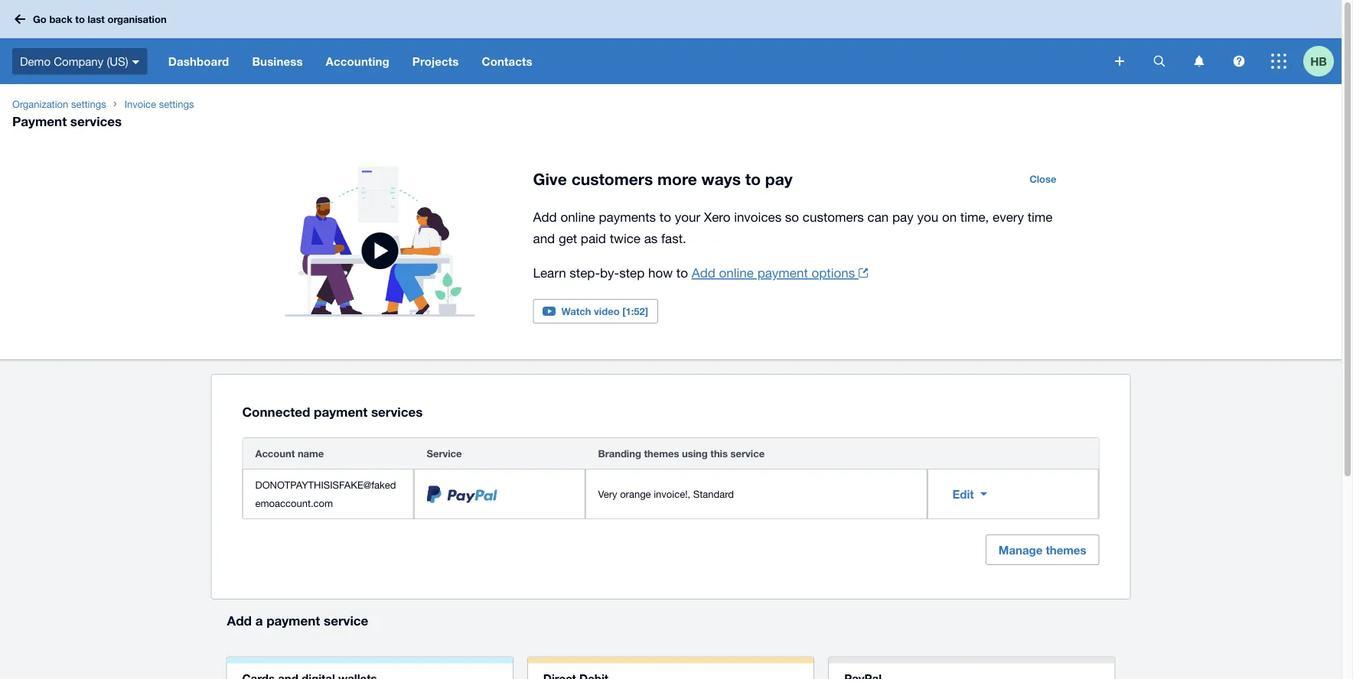 Task type: locate. For each thing, give the bounding box(es) containing it.
this
[[711, 448, 728, 460]]

xero
[[704, 210, 731, 225]]

to
[[75, 13, 85, 25], [745, 170, 761, 189], [660, 210, 671, 225], [677, 266, 688, 281]]

1 horizontal spatial service
[[731, 448, 765, 460]]

settings inside organization settings link
[[71, 98, 106, 110]]

very
[[598, 489, 617, 500]]

settings right invoice
[[159, 98, 194, 110]]

0 vertical spatial service
[[731, 448, 765, 460]]

organisation
[[108, 13, 167, 25]]

more
[[658, 170, 697, 189]]

add left "a"
[[227, 613, 252, 629]]

and
[[533, 231, 555, 246]]

0 vertical spatial pay
[[765, 170, 793, 189]]

payment down add online payments to your xero invoices so customers can pay you on time, every time and get paid twice as fast.
[[758, 266, 808, 281]]

services
[[70, 113, 122, 129], [371, 404, 423, 420]]

add
[[533, 210, 557, 225], [692, 266, 716, 281], [227, 613, 252, 629]]

1 vertical spatial themes
[[1046, 544, 1087, 557]]

settings for invoice settings
[[159, 98, 194, 110]]

to left your
[[660, 210, 671, 225]]

to inside add online payments to your xero invoices so customers can pay you on time, every time and get paid twice as fast.
[[660, 210, 671, 225]]

themes for manage
[[1046, 544, 1087, 557]]

back
[[49, 13, 73, 25]]

[1:52]
[[623, 305, 649, 317]]

add a payment service
[[227, 613, 368, 629]]

themes
[[644, 448, 679, 460], [1046, 544, 1087, 557]]

0 vertical spatial payment
[[758, 266, 808, 281]]

watch video [1:52]
[[562, 305, 649, 317]]

on
[[942, 210, 957, 225]]

1 horizontal spatial add
[[533, 210, 557, 225]]

step-
[[570, 266, 600, 281]]

add right 'how'
[[692, 266, 716, 281]]

business button
[[241, 38, 314, 84]]

2 settings from the left
[[159, 98, 194, 110]]

1 horizontal spatial customers
[[803, 210, 864, 225]]

0 vertical spatial themes
[[644, 448, 679, 460]]

pay
[[765, 170, 793, 189], [893, 210, 914, 225]]

2 vertical spatial add
[[227, 613, 252, 629]]

1 horizontal spatial settings
[[159, 98, 194, 110]]

1 vertical spatial services
[[371, 404, 423, 420]]

as
[[644, 231, 658, 246]]

banner
[[0, 0, 1342, 84]]

add up and
[[533, 210, 557, 225]]

twice
[[610, 231, 641, 246]]

to right 'how'
[[677, 266, 688, 281]]

1 vertical spatial service
[[324, 613, 368, 629]]

1 horizontal spatial pay
[[893, 210, 914, 225]]

pay up so
[[765, 170, 793, 189]]

settings inside invoice settings 'link'
[[159, 98, 194, 110]]

connected payment services element
[[242, 438, 1100, 520]]

by-
[[600, 266, 620, 281]]

donotpaythisisfake@faked
[[255, 479, 396, 491]]

can
[[868, 210, 889, 225]]

account name
[[255, 448, 324, 460]]

online inside add online payments to your xero invoices so customers can pay you on time, every time and get paid twice as fast.
[[561, 210, 595, 225]]

1 vertical spatial online
[[719, 266, 754, 281]]

0 vertical spatial online
[[561, 210, 595, 225]]

go
[[33, 13, 47, 25]]

edit
[[953, 488, 974, 502]]

navigation
[[157, 38, 1105, 84]]

payment
[[12, 113, 67, 129]]

contacts button
[[470, 38, 544, 84]]

options
[[812, 266, 855, 281]]

to left last
[[75, 13, 85, 25]]

0 horizontal spatial online
[[561, 210, 595, 225]]

learn
[[533, 266, 566, 281]]

payment right "a"
[[267, 613, 320, 629]]

paid
[[581, 231, 606, 246]]

0 horizontal spatial settings
[[71, 98, 106, 110]]

1 horizontal spatial online
[[719, 266, 754, 281]]

1 horizontal spatial themes
[[1046, 544, 1087, 557]]

0 horizontal spatial themes
[[644, 448, 679, 460]]

navigation containing dashboard
[[157, 38, 1105, 84]]

add online payment options link
[[692, 266, 868, 281]]

learn step-by-step how to add online payment options
[[533, 266, 855, 281]]

1 vertical spatial add
[[692, 266, 716, 281]]

online down xero
[[719, 266, 754, 281]]

time,
[[961, 210, 989, 225]]

0 horizontal spatial service
[[324, 613, 368, 629]]

1 vertical spatial customers
[[803, 210, 864, 225]]

themes left using
[[644, 448, 679, 460]]

settings up payment services
[[71, 98, 106, 110]]

ways
[[702, 170, 741, 189]]

every
[[993, 210, 1024, 225]]

your
[[675, 210, 701, 225]]

1 settings from the left
[[71, 98, 106, 110]]

branding
[[598, 448, 641, 460]]

dashboard link
[[157, 38, 241, 84]]

payment
[[758, 266, 808, 281], [314, 404, 368, 420], [267, 613, 320, 629]]

so
[[785, 210, 799, 225]]

online up 'get'
[[561, 210, 595, 225]]

banner containing dashboard
[[0, 0, 1342, 84]]

customers right so
[[803, 210, 864, 225]]

customers up payments
[[572, 170, 653, 189]]

0 vertical spatial services
[[70, 113, 122, 129]]

settings
[[71, 98, 106, 110], [159, 98, 194, 110]]

1 horizontal spatial services
[[371, 404, 423, 420]]

customers
[[572, 170, 653, 189], [803, 210, 864, 225]]

0 vertical spatial customers
[[572, 170, 653, 189]]

add inside add online payments to your xero invoices so customers can pay you on time, every time and get paid twice as fast.
[[533, 210, 557, 225]]

online
[[561, 210, 595, 225], [719, 266, 754, 281]]

themes right the manage
[[1046, 544, 1087, 557]]

close
[[1030, 173, 1057, 185]]

0 horizontal spatial pay
[[765, 170, 793, 189]]

projects button
[[401, 38, 470, 84]]

invoices
[[734, 210, 782, 225]]

account
[[255, 448, 295, 460]]

themes inside connected payment services 'element'
[[644, 448, 679, 460]]

themes for branding
[[644, 448, 679, 460]]

manage themes button
[[986, 535, 1100, 566]]

svg image inside demo company (us) popup button
[[132, 60, 140, 64]]

payment up name
[[314, 404, 368, 420]]

business
[[252, 54, 303, 68]]

navigation inside banner
[[157, 38, 1105, 84]]

themes inside button
[[1046, 544, 1087, 557]]

svg image
[[1272, 54, 1287, 69], [1154, 56, 1166, 67], [1195, 56, 1205, 67], [1234, 56, 1245, 67], [1115, 57, 1125, 66], [132, 60, 140, 64]]

0 vertical spatial add
[[533, 210, 557, 225]]

very orange invoice!, standard
[[598, 489, 734, 500]]

donotpaythisisfake@faked emoaccount.com
[[255, 479, 396, 510]]

pay left you
[[893, 210, 914, 225]]

0 horizontal spatial add
[[227, 613, 252, 629]]

service
[[731, 448, 765, 460], [324, 613, 368, 629]]

branding themes using this service
[[598, 448, 765, 460]]

1 vertical spatial pay
[[893, 210, 914, 225]]

give customers more ways to pay
[[533, 170, 793, 189]]



Task type: vqa. For each thing, say whether or not it's contained in the screenshot.
DONOTPAYTHISISFAKE@faked emoaccount.com
yes



Task type: describe. For each thing, give the bounding box(es) containing it.
projects
[[412, 54, 459, 68]]

1 vertical spatial payment
[[314, 404, 368, 420]]

how
[[648, 266, 673, 281]]

to inside banner
[[75, 13, 85, 25]]

0 horizontal spatial services
[[70, 113, 122, 129]]

manage
[[999, 544, 1043, 557]]

add for add online payments to your xero invoices so customers can pay you on time, every time and get paid twice as fast.
[[533, 210, 557, 225]]

accounting
[[326, 54, 390, 68]]

0 horizontal spatial customers
[[572, 170, 653, 189]]

service
[[427, 448, 462, 460]]

a
[[255, 613, 263, 629]]

invoice!,
[[654, 489, 691, 500]]

go back to last organisation link
[[9, 6, 176, 33]]

name
[[298, 448, 324, 460]]

to right ways
[[745, 170, 761, 189]]

get
[[559, 231, 577, 246]]

go back to last organisation
[[33, 13, 167, 25]]

add online payments to your xero invoices so customers can pay you on time, every time and get paid twice as fast.
[[533, 210, 1053, 246]]

company
[[54, 55, 104, 68]]

svg image
[[15, 14, 25, 24]]

service inside 'element'
[[731, 448, 765, 460]]

watch video [1:52] button
[[533, 299, 659, 324]]

watch
[[562, 305, 591, 317]]

hb
[[1311, 54, 1327, 68]]

demo company (us)
[[20, 55, 128, 68]]

orange
[[620, 489, 651, 500]]

2 horizontal spatial add
[[692, 266, 716, 281]]

emoaccount.com
[[255, 498, 333, 510]]

payment services
[[12, 113, 122, 129]]

standard
[[693, 489, 734, 500]]

organization
[[12, 98, 68, 110]]

add for add a payment service
[[227, 613, 252, 629]]

paypal logo image
[[427, 486, 498, 504]]

invoice settings
[[125, 98, 194, 110]]

hb button
[[1304, 38, 1342, 84]]

dashboard
[[168, 54, 229, 68]]

connected
[[242, 404, 310, 420]]

manage themes
[[999, 544, 1087, 557]]

demo
[[20, 55, 51, 68]]

(us)
[[107, 55, 128, 68]]

using
[[682, 448, 708, 460]]

you
[[918, 210, 939, 225]]

fast.
[[661, 231, 687, 246]]

contacts
[[482, 54, 533, 68]]

step
[[620, 266, 645, 281]]

time
[[1028, 210, 1053, 225]]

video
[[594, 305, 620, 317]]

give
[[533, 170, 567, 189]]

close button
[[1021, 167, 1066, 191]]

last
[[88, 13, 105, 25]]

connected payment services
[[242, 404, 423, 420]]

pay inside add online payments to your xero invoices so customers can pay you on time, every time and get paid twice as fast.
[[893, 210, 914, 225]]

invoice settings link
[[118, 96, 200, 112]]

settings for organization settings
[[71, 98, 106, 110]]

organization settings link
[[6, 96, 112, 112]]

organization settings
[[12, 98, 106, 110]]

customers inside add online payments to your xero invoices so customers can pay you on time, every time and get paid twice as fast.
[[803, 210, 864, 225]]

invoice
[[125, 98, 156, 110]]

accounting button
[[314, 38, 401, 84]]

payments
[[599, 210, 656, 225]]

demo company (us) button
[[0, 38, 157, 84]]

edit button
[[941, 479, 1000, 510]]

2 vertical spatial payment
[[267, 613, 320, 629]]



